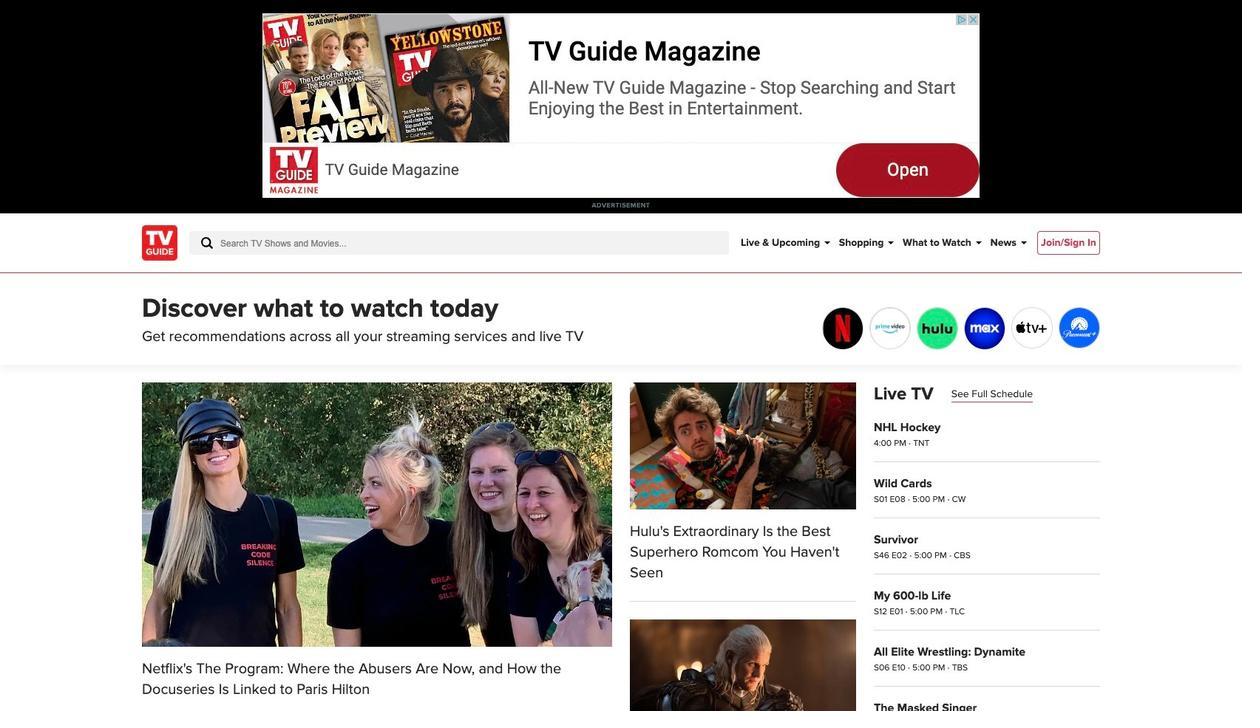 Task type: vqa. For each thing, say whether or not it's contained in the screenshot.
Gordon Cormier, Avatar: The Last Airbender
no



Task type: locate. For each thing, give the bounding box(es) containing it.
what to watch on hbo max image
[[965, 308, 1005, 350]]

Search TV Shows and Movies... text field
[[189, 231, 729, 255]]

paris hilton, caroline, alexa, and katherine kubler, the program: cons, cults, and kidnapping image
[[142, 383, 612, 647]]

menu bar
[[741, 214, 1027, 273]]

luke rollason, extraordinary image
[[630, 383, 856, 510]]

None field
[[189, 231, 729, 255]]

matt smith, house of the dragon image
[[630, 620, 856, 712]]

menu item
[[1037, 231, 1100, 255]]



Task type: describe. For each thing, give the bounding box(es) containing it.
what to watch on paramount+ image
[[1059, 308, 1099, 348]]

what to watch on hulu image
[[918, 308, 957, 350]]

what to watch on netflix image
[[823, 308, 863, 350]]

what to watch on amazon prime image
[[870, 308, 910, 350]]

advertisement element
[[262, 13, 980, 198]]

what to watch on appletv+ image
[[1012, 308, 1052, 348]]



